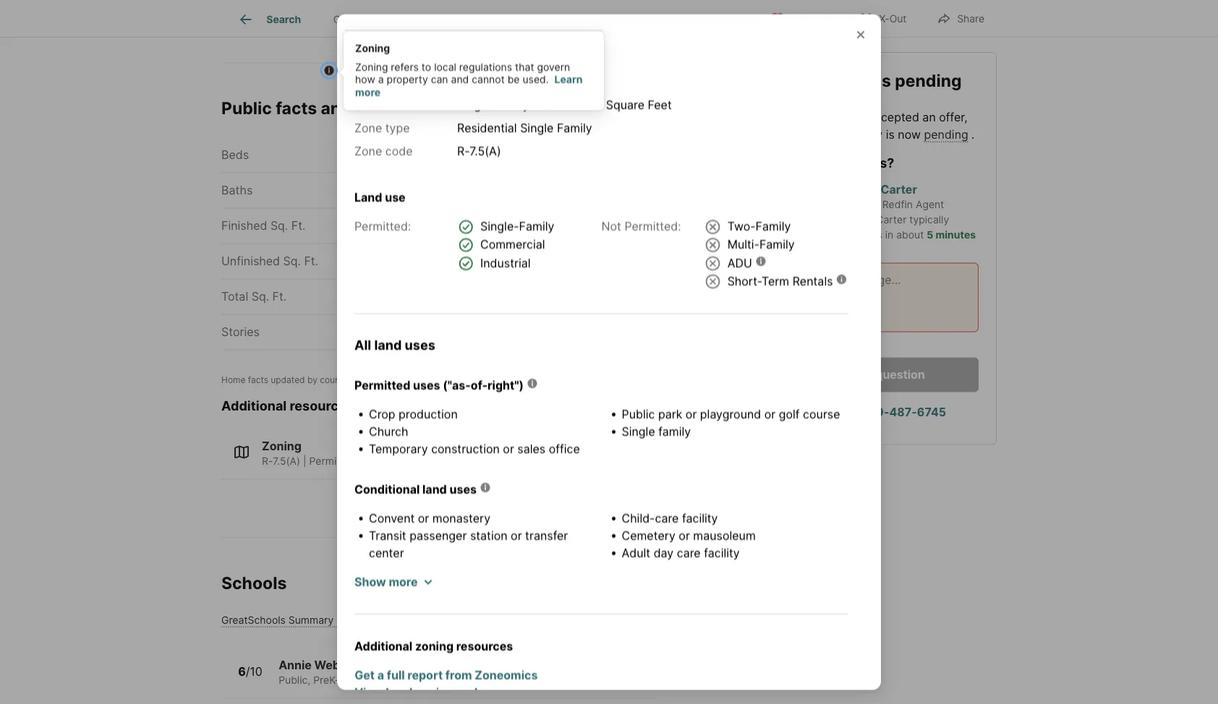 Task type: vqa. For each thing, say whether or not it's contained in the screenshot.
come
no



Task type: locate. For each thing, give the bounding box(es) containing it.
zoning element
[[354, 14, 429, 52]]

zone down zone type
[[354, 144, 382, 158]]

single- up conditional
[[362, 455, 396, 467]]

is
[[877, 70, 891, 90], [886, 127, 895, 141]]

tami inside tami carter typically replies in about
[[851, 214, 873, 226]]

and right the can
[[451, 73, 469, 86]]

two-family
[[727, 219, 791, 233]]

single inside public park or playground or golf course single family
[[622, 424, 655, 438]]

facility down mausoleum
[[704, 546, 740, 560]]

regulations
[[459, 61, 512, 73]]

zoning up zone type
[[355, 98, 410, 119]]

sq. for total
[[251, 290, 269, 304]]

0 horizontal spatial r-
[[262, 455, 273, 467]]

2 year from the top
[[492, 254, 516, 269]]

and inside zoning refers to local regulations that govern how a property can and cannot be used.
[[451, 73, 469, 86]]

1 vertical spatial facts
[[248, 375, 268, 385]]

0 horizontal spatial blanton
[[350, 659, 393, 673]]

1 horizontal spatial additional
[[354, 639, 412, 653]]

facility
[[682, 511, 718, 525], [704, 546, 740, 560]]

0 horizontal spatial more
[[355, 86, 381, 98]]

a right how
[[378, 73, 384, 86]]

0 vertical spatial zoning
[[355, 98, 410, 119]]

1 year from the top
[[492, 219, 516, 233]]

st
[[551, 98, 568, 119]]

blanton up residential single family
[[485, 98, 547, 119]]

additional for additional resources
[[221, 398, 287, 414]]

code inside get a full report from zoneomics view local zoning code
[[456, 685, 485, 699]]

property details tab
[[394, 2, 503, 37]]

overview
[[333, 13, 378, 25]]

refers
[[391, 61, 419, 73]]

family
[[494, 97, 529, 111], [557, 120, 592, 135], [519, 219, 554, 233], [756, 219, 791, 233], [759, 237, 795, 251]]

dallas inside tami carter dallas redfin agent
[[851, 198, 879, 211]]

land down family,
[[422, 482, 447, 496]]

and down the
[[788, 127, 809, 141]]

1 vertical spatial ft.
[[304, 254, 318, 269]]

or right cemetery
[[679, 528, 690, 542]]

2 vertical spatial single
[[622, 424, 655, 438]]

ft. up "unfinished sq. ft."
[[291, 219, 306, 233]]

0 vertical spatial more
[[355, 86, 381, 98]]

zone down how
[[354, 97, 382, 111]]

pending down "offer,"
[[924, 127, 968, 141]]

single down the district
[[520, 120, 554, 135]]

year for year built
[[492, 219, 516, 233]]

1 vertical spatial tami
[[851, 214, 873, 226]]

uses up 20,
[[405, 337, 435, 353]]

residential single family
[[457, 120, 592, 135]]

1 vertical spatial carter
[[876, 214, 907, 226]]

or inside "crop production church temporary construction or sales office"
[[503, 442, 514, 456]]

pending
[[895, 70, 962, 90], [924, 127, 968, 141]]

zoning down report
[[415, 685, 454, 699]]

not
[[601, 219, 621, 233]]

family for single
[[494, 97, 529, 111]]

1 vertical spatial code
[[456, 685, 485, 699]]

dallas county
[[672, 290, 748, 304]]

1 horizontal spatial and
[[451, 73, 469, 86]]

local
[[434, 61, 456, 73], [386, 685, 413, 699]]

code down from
[[456, 685, 485, 699]]

. left of-
[[450, 375, 453, 385]]

uses right the oct at the bottom left of the page
[[413, 378, 440, 392]]

0 horizontal spatial facts
[[248, 375, 268, 385]]

0 vertical spatial home
[[828, 70, 873, 90]]

0 vertical spatial resources
[[290, 398, 354, 414]]

baths
[[221, 184, 253, 198]]

public left the park
[[622, 407, 655, 421]]

r- left 3
[[457, 144, 470, 158]]

uses for conditional
[[449, 482, 477, 496]]

this right serves
[[393, 674, 410, 687]]

adult
[[622, 546, 650, 560]]

permitted: right not
[[625, 219, 681, 233]]

size
[[513, 148, 536, 162]]

this inside annie webb blanton elementary school public, prek-5 • serves this home • 0.3mi
[[393, 674, 410, 687]]

sq. right unfinished
[[283, 254, 301, 269]]

year up commercial
[[492, 219, 516, 233]]

this down seller at the right of the page
[[812, 127, 832, 141]]

carter inside tami carter typically replies in about
[[876, 214, 907, 226]]

carter for tami carter typically replies in about
[[876, 214, 907, 226]]

3 zone from the top
[[354, 144, 382, 158]]

1 horizontal spatial .
[[971, 127, 974, 141]]

zone up zone code
[[354, 120, 382, 135]]

7.5(a)
[[470, 144, 501, 158], [273, 455, 300, 467]]

care up cemetery
[[655, 511, 679, 525]]

public,
[[279, 674, 310, 687]]

r- left |
[[262, 455, 273, 467]]

0 horizontal spatial property
[[387, 73, 428, 86]]

and left zone name
[[321, 98, 351, 119]]

a for get a full report from zoneomics view local zoning code
[[377, 668, 384, 682]]

of-
[[471, 378, 488, 392]]

1 horizontal spatial summary
[[354, 68, 409, 82]]

sale & tax history tab
[[503, 2, 621, 37]]

carter up redfin at right top
[[881, 182, 917, 197]]

elementary
[[396, 659, 461, 673]]

resources
[[290, 398, 354, 414], [456, 639, 513, 653]]

0 horizontal spatial dallas
[[672, 290, 705, 304]]

0 vertical spatial year
[[492, 219, 516, 233]]

care right day
[[677, 546, 701, 560]]

summary left rating
[[288, 614, 334, 627]]

0 vertical spatial tami
[[851, 182, 878, 197]]

1 vertical spatial land
[[422, 482, 447, 496]]

1 1963 from the top
[[721, 219, 748, 233]]

more down how
[[355, 86, 381, 98]]

industrial down commercial
[[480, 256, 531, 270]]

additional up annie webb blanton elementary school public, prek-5 • serves this home • 0.3mi in the left of the page
[[354, 639, 412, 653]]

0 vertical spatial local
[[434, 61, 456, 73]]

carter up in
[[876, 214, 907, 226]]

1 horizontal spatial single-
[[480, 219, 519, 233]]

zoning inside zoning r-7.5(a) | permitted: single-family, commercial, industrial
[[262, 439, 302, 453]]

.
[[971, 127, 974, 141], [450, 375, 453, 385]]

permitted
[[354, 378, 410, 392]]

more inside "dropdown button"
[[389, 575, 418, 589]]

resources up the school
[[456, 639, 513, 653]]

lot
[[492, 148, 509, 162]]

0 vertical spatial additional
[[221, 398, 287, 414]]

year down commercial
[[492, 254, 516, 269]]

0 vertical spatial zone
[[354, 97, 382, 111]]

minutes
[[936, 229, 976, 241]]

show more
[[354, 575, 418, 589]]

sq. right finished
[[270, 219, 288, 233]]

0 vertical spatial 1963
[[721, 219, 748, 233]]

schools
[[637, 13, 675, 25], [221, 573, 287, 594]]

schools up greatschools
[[221, 573, 287, 594]]

learn more link
[[355, 73, 583, 98]]

1 zone from the top
[[354, 97, 382, 111]]

0 vertical spatial single-
[[480, 219, 519, 233]]

1 horizontal spatial this
[[812, 127, 832, 141]]

tami
[[851, 182, 878, 197], [851, 214, 873, 226]]

|
[[303, 455, 306, 467]]

additional down the home
[[221, 398, 287, 414]]

facts for updated
[[248, 375, 268, 385]]

not permitted:
[[601, 219, 681, 233]]

0 vertical spatial summary
[[354, 68, 409, 82]]

1 horizontal spatial dallas
[[851, 198, 879, 211]]

0 vertical spatial schools
[[637, 13, 675, 25]]

office
[[549, 442, 580, 456]]

family up multi-family
[[756, 219, 791, 233]]

0 vertical spatial facts
[[276, 98, 317, 119]]

1 tami from the top
[[851, 182, 878, 197]]

0 vertical spatial public
[[221, 98, 272, 119]]

crop production church temporary construction or sales office
[[369, 407, 580, 456]]

additional inside zoning "dialog"
[[354, 639, 412, 653]]

469-
[[861, 405, 889, 419]]

prek-
[[313, 674, 339, 687]]

zoning up elementary
[[415, 639, 454, 653]]

dallas
[[851, 198, 879, 211], [672, 290, 705, 304]]

7.5(a) inside zoning r-7.5(a) | permitted: single-family, commercial, industrial
[[273, 455, 300, 467]]

tab list containing search
[[221, 0, 702, 37]]

this inside the seller has accepted an offer, and this property is now
[[812, 127, 832, 141]]

or left golf
[[764, 407, 776, 421]]

tami inside tami carter dallas redfin agent
[[851, 182, 878, 197]]

is up accepted
[[877, 70, 891, 90]]

all land uses
[[354, 337, 435, 353]]

0 vertical spatial uses
[[405, 337, 435, 353]]

view local zoning code link
[[355, 684, 848, 701]]

2 vertical spatial uses
[[449, 482, 477, 496]]

0 vertical spatial a
[[378, 73, 384, 86]]

more right show
[[389, 575, 418, 589]]

favorite button
[[758, 3, 841, 33]]

sales
[[517, 442, 546, 456]]

1 vertical spatial and
[[321, 98, 351, 119]]

resources down by
[[290, 398, 354, 414]]

permitted: down 'land use'
[[354, 219, 411, 233]]

7.5(a) left |
[[273, 455, 300, 467]]

1 horizontal spatial 5
[[927, 229, 933, 241]]

1 vertical spatial 1963
[[721, 254, 748, 269]]

blanton
[[485, 98, 547, 119], [350, 659, 393, 673]]

land right all
[[374, 337, 402, 353]]

a inside get a full report from zoneomics view local zoning code
[[377, 668, 384, 682]]

family up commercial
[[519, 219, 554, 233]]

pending link
[[924, 127, 968, 141]]

2 zone from the top
[[354, 120, 382, 135]]

industrial
[[480, 256, 531, 270], [494, 455, 538, 467]]

a right 'ask'
[[866, 368, 873, 382]]

1 horizontal spatial public
[[622, 407, 655, 421]]

0 vertical spatial sq.
[[270, 219, 288, 233]]

passenger
[[410, 528, 467, 542]]

single up residential
[[457, 97, 491, 111]]

r- inside zoning r-7.5(a) | permitted: single-family, commercial, industrial
[[262, 455, 273, 467]]

0 horizontal spatial 5
[[339, 674, 346, 687]]

alert
[[788, 335, 967, 346]]

2 1963 from the top
[[721, 254, 748, 269]]

1 vertical spatial is
[[886, 127, 895, 141]]

0 vertical spatial 7.5(a)
[[470, 144, 501, 158]]

resources inside zoning "dialog"
[[456, 639, 513, 653]]

single left the family
[[622, 424, 655, 438]]

a inside button
[[866, 368, 873, 382]]

1 horizontal spatial more
[[389, 575, 418, 589]]

0 vertical spatial land
[[374, 337, 402, 353]]

2 vertical spatial a
[[377, 668, 384, 682]]

0 vertical spatial this
[[812, 127, 832, 141]]

and
[[451, 73, 469, 86], [321, 98, 351, 119], [788, 127, 809, 141]]

sq. right total
[[251, 290, 269, 304]]

dallas down tami carter link
[[851, 198, 879, 211]]

blanton inside annie webb blanton elementary school public, prek-5 • serves this home • 0.3mi
[[350, 659, 393, 673]]

ft. down "unfinished sq. ft."
[[272, 290, 287, 304]]

zoning
[[354, 31, 411, 52], [355, 42, 390, 55], [355, 61, 388, 73], [262, 439, 302, 453]]

1 horizontal spatial single
[[520, 120, 554, 135]]

zone for zone type
[[354, 120, 382, 135]]

ask a question button
[[788, 357, 979, 392]]

land
[[354, 190, 382, 204]]

carter inside tami carter dallas redfin agent
[[881, 182, 917, 197]]

2 vertical spatial zone
[[354, 144, 382, 158]]

transfer
[[525, 528, 568, 542]]

1 horizontal spatial •
[[443, 674, 448, 687]]

local down full
[[386, 685, 413, 699]]

family down st
[[557, 120, 592, 135]]

1 horizontal spatial property
[[835, 127, 883, 141]]

2 tami from the top
[[851, 214, 873, 226]]

unfinished
[[221, 254, 280, 269]]

1 vertical spatial more
[[389, 575, 418, 589]]

annie
[[279, 659, 312, 673]]

1 horizontal spatial resources
[[456, 639, 513, 653]]

offer,
[[939, 110, 968, 124]]

1 horizontal spatial code
[[456, 685, 485, 699]]

not permitted land uses element
[[601, 217, 879, 290]]

x-
[[879, 13, 889, 25]]

commercial,
[[432, 455, 491, 467]]

schools right history
[[637, 13, 675, 25]]

total sq. ft.
[[221, 290, 287, 304]]

487-
[[889, 405, 917, 419]]

ft. for unfinished sq. ft.
[[304, 254, 318, 269]]

1 vertical spatial blanton
[[350, 659, 393, 673]]

transit
[[369, 528, 406, 542]]

finished
[[221, 219, 267, 233]]

1 vertical spatial year
[[492, 254, 516, 269]]

is down accepted
[[886, 127, 895, 141]]

0 horizontal spatial single-
[[362, 455, 396, 467]]

the seller has accepted an offer, and this property is now
[[788, 110, 968, 141]]

single- up commercial
[[480, 219, 519, 233]]

1 vertical spatial zone
[[354, 120, 382, 135]]

1 vertical spatial a
[[866, 368, 873, 382]]

1 horizontal spatial blanton
[[485, 98, 547, 119]]

1 vertical spatial this
[[393, 674, 410, 687]]

ft. down finished sq. ft.
[[304, 254, 318, 269]]

tab list
[[221, 0, 702, 37]]

home inside annie webb blanton elementary school public, prek-5 • serves this home • 0.3mi
[[413, 674, 440, 687]]

1 vertical spatial summary
[[288, 614, 334, 627]]

additional
[[221, 398, 287, 414], [354, 639, 412, 653]]

permitted: inside zoning r-7.5(a) | permitted: single-family, commercial, industrial
[[309, 455, 359, 467]]

family for multi-
[[759, 237, 795, 251]]

family inside permitted land uses element
[[519, 219, 554, 233]]

1963 up multi-
[[721, 219, 748, 233]]

permitted: inside permitted land uses element
[[354, 219, 411, 233]]

a left full
[[377, 668, 384, 682]]

1963 for year renovated
[[721, 254, 748, 269]]

built
[[519, 219, 543, 233]]

annie webb blanton elementary school public, prek-5 • serves this home • 0.3mi
[[279, 659, 502, 687]]

0 vertical spatial and
[[451, 73, 469, 86]]

facility up mausoleum
[[682, 511, 718, 525]]

0 horizontal spatial 7.5(a)
[[273, 455, 300, 467]]

dallas left county
[[672, 290, 705, 304]]

r-7.5(a)
[[457, 144, 501, 158]]

r- inside 'zoning name, type, and code' element
[[457, 144, 470, 158]]

facts for and
[[276, 98, 317, 119]]

family down two-family
[[759, 237, 795, 251]]

tami up replies
[[851, 214, 873, 226]]

2 vertical spatial ft.
[[272, 290, 287, 304]]

webb
[[314, 659, 347, 673]]

1 vertical spatial local
[[386, 685, 413, 699]]

0 vertical spatial property
[[387, 73, 428, 86]]

summary up zone name
[[354, 68, 409, 82]]

• left 0.3mi
[[443, 674, 448, 687]]

more inside learn more
[[355, 86, 381, 98]]

sale
[[519, 13, 540, 25]]

carter for tami carter dallas redfin agent
[[881, 182, 917, 197]]

469-487-6745 link
[[861, 405, 946, 419]]

family down "be"
[[494, 97, 529, 111]]

1 vertical spatial .
[[450, 375, 453, 385]]

rentals
[[793, 274, 833, 288]]

1 horizontal spatial local
[[434, 61, 456, 73]]

blanton up serves
[[350, 659, 393, 673]]

property down refers at the top left of the page
[[387, 73, 428, 86]]

. right pending link
[[971, 127, 974, 141]]

• left get
[[348, 674, 354, 687]]

2 vertical spatial and
[[788, 127, 809, 141]]

or left sales
[[503, 442, 514, 456]]

5 down the typically
[[927, 229, 933, 241]]

greatschools summary rating
[[221, 614, 367, 627]]

1963 down multi-
[[721, 254, 748, 269]]

0 vertical spatial code
[[385, 144, 413, 158]]

out
[[889, 13, 906, 25]]

0 horizontal spatial local
[[386, 685, 413, 699]]

tami for tami carter typically replies in about
[[851, 214, 873, 226]]

sq. for finished
[[270, 219, 288, 233]]

permitted:
[[354, 219, 411, 233], [625, 219, 681, 233], [309, 455, 359, 467]]

0 horizontal spatial this
[[393, 674, 410, 687]]

1,738
[[449, 219, 477, 233]]

tami down questions?
[[851, 182, 878, 197]]

local up the can
[[434, 61, 456, 73]]

0 horizontal spatial resources
[[290, 398, 354, 414]]

7.5(a) down residential
[[470, 144, 501, 158]]

1 horizontal spatial 7.5(a)
[[470, 144, 501, 158]]

industrial left office
[[494, 455, 538, 467]]

land use
[[354, 190, 406, 204]]

year built
[[492, 219, 543, 233]]

home down elementary
[[413, 674, 440, 687]]

1 • from the left
[[348, 674, 354, 687]]

1 horizontal spatial land
[[422, 482, 447, 496]]

5 down webb
[[339, 674, 346, 687]]

public
[[221, 98, 272, 119], [622, 407, 655, 421]]

2 horizontal spatial single
[[622, 424, 655, 438]]

0 vertical spatial facility
[[682, 511, 718, 525]]

greatschools summary rating link
[[221, 614, 367, 627]]

permitted: right |
[[309, 455, 359, 467]]

1 vertical spatial 5
[[339, 674, 346, 687]]

uses down the commercial,
[[449, 482, 477, 496]]

0 horizontal spatial single
[[457, 97, 491, 111]]

1 vertical spatial facility
[[704, 546, 740, 560]]

industrial inside permitted land uses element
[[480, 256, 531, 270]]

or up passenger
[[418, 511, 429, 525]]

public inside public park or playground or golf course single family
[[622, 407, 655, 421]]

home up has
[[828, 70, 873, 90]]

1 vertical spatial sq.
[[283, 254, 301, 269]]

property down has
[[835, 127, 883, 141]]

pending up an
[[895, 70, 962, 90]]

6745
[[917, 405, 946, 419]]

code down type
[[385, 144, 413, 158]]

public up beds
[[221, 98, 272, 119]]

0 horizontal spatial home
[[413, 674, 440, 687]]

be
[[508, 73, 520, 86]]

Write a message... text field
[[801, 271, 966, 323]]

2 horizontal spatial and
[[788, 127, 809, 141]]



Task type: describe. For each thing, give the bounding box(es) containing it.
sq. for unfinished
[[283, 254, 301, 269]]

single- inside zoning r-7.5(a) | permitted: single-family, commercial, industrial
[[362, 455, 396, 467]]

land for all
[[374, 337, 402, 353]]

term
[[762, 274, 789, 288]]

/10
[[246, 665, 262, 679]]

rating
[[337, 614, 367, 627]]

0 horizontal spatial schools
[[221, 573, 287, 594]]

0 horizontal spatial .
[[450, 375, 453, 385]]

child-care facility cemetery or mausoleum adult day care facility
[[622, 511, 756, 560]]

station
[[470, 528, 507, 542]]

1963 for year built
[[721, 219, 748, 233]]

search
[[266, 13, 301, 25]]

crop
[[369, 407, 395, 421]]

public for public park or playground or golf course single family
[[622, 407, 655, 421]]

local inside get a full report from zoneomics view local zoning code
[[386, 685, 413, 699]]

property inside the seller has accepted an offer, and this property is now
[[835, 127, 883, 141]]

0.3mi
[[451, 674, 477, 687]]

adu
[[727, 256, 752, 270]]

family for two-
[[756, 219, 791, 233]]

industrial inside zoning r-7.5(a) | permitted: single-family, commercial, industrial
[[494, 455, 538, 467]]

monastery
[[432, 511, 491, 525]]

5 inside annie webb blanton elementary school public, prek-5 • serves this home • 0.3mi
[[339, 674, 346, 687]]

uses for all
[[405, 337, 435, 353]]

and inside the seller has accepted an offer, and this property is now
[[788, 127, 809, 141]]

unfinished sq. ft.
[[221, 254, 318, 269]]

0 vertical spatial single
[[457, 97, 491, 111]]

schools tab
[[621, 2, 691, 37]]

has
[[845, 110, 865, 124]]

agent
[[916, 198, 944, 211]]

permitted land uses element
[[354, 217, 577, 272]]

1 vertical spatial care
[[677, 546, 701, 560]]

govern
[[537, 61, 570, 73]]

finished sq. ft.
[[221, 219, 306, 233]]

cannot
[[472, 73, 505, 86]]

2 • from the left
[[443, 674, 448, 687]]

6 /10
[[238, 665, 262, 679]]

overview tab
[[317, 2, 394, 37]]

tami for tami carter dallas redfin agent
[[851, 182, 878, 197]]

cemetery
[[622, 528, 675, 542]]

square
[[606, 97, 644, 111]]

construction
[[431, 442, 500, 456]]

ask a question
[[842, 368, 925, 382]]

serves
[[357, 674, 390, 687]]

dallas redfin agenttami carter image
[[788, 182, 839, 233]]

additional zoning resources
[[354, 639, 513, 653]]

0 horizontal spatial and
[[321, 98, 351, 119]]

home facts updated by county records on oct 20, 2023 .
[[221, 375, 453, 385]]

learn more
[[355, 73, 583, 98]]

accepted
[[868, 110, 919, 124]]

7.5(a) inside 'zoning name, type, and code' element
[[470, 144, 501, 158]]

or left call
[[824, 405, 836, 419]]

report
[[407, 668, 443, 682]]

public for public facts and zoning for 2617 blanton st
[[221, 98, 272, 119]]

zoning inside get a full report from zoneomics view local zoning code
[[415, 685, 454, 699]]

public park or playground or golf course single family
[[622, 407, 840, 438]]

x-out button
[[847, 3, 919, 33]]

zoning name, type, and code element
[[354, 96, 695, 165]]

seller
[[813, 110, 842, 124]]

zoneomics
[[475, 668, 538, 682]]

questions?
[[824, 155, 894, 171]]

or right station on the bottom of the page
[[511, 528, 522, 542]]

a for ask a question
[[866, 368, 873, 382]]

stories
[[221, 325, 260, 339]]

0 vertical spatial 5
[[927, 229, 933, 241]]

temporary
[[369, 442, 428, 456]]

have
[[788, 155, 821, 171]]

summary inside zoning "dialog"
[[354, 68, 409, 82]]

an
[[922, 110, 936, 124]]

zone code
[[354, 144, 413, 158]]

a inside zoning refers to local regulations that govern how a property can and cannot be used.
[[378, 73, 384, 86]]

zoning refers to local regulations that govern how a property can and cannot be used.
[[355, 61, 570, 86]]

1 vertical spatial single
[[520, 120, 554, 135]]

1 vertical spatial dallas
[[672, 290, 705, 304]]

or inside child-care facility cemetery or mausoleum adult day care facility
[[679, 528, 690, 542]]

in
[[885, 229, 893, 241]]

show
[[354, 575, 386, 589]]

additional resources
[[221, 398, 354, 414]]

property
[[410, 13, 452, 25]]

zone for zone name
[[354, 97, 382, 111]]

convent
[[369, 511, 415, 525]]

multi-
[[727, 237, 759, 251]]

from
[[445, 668, 472, 682]]

sale & tax history
[[519, 13, 605, 25]]

typically
[[909, 214, 949, 226]]

is inside the seller has accepted an offer, and this property is now
[[886, 127, 895, 141]]

replies
[[851, 229, 882, 241]]

0 horizontal spatial summary
[[288, 614, 334, 627]]

additional for additional zoning resources
[[354, 639, 412, 653]]

all
[[354, 337, 371, 353]]

oct
[[397, 375, 411, 385]]

3
[[470, 148, 477, 162]]

get
[[355, 668, 375, 682]]

redfin
[[882, 198, 913, 211]]

short-term rentals
[[727, 274, 833, 288]]

conditional
[[354, 482, 420, 496]]

zoning inside zoning refers to local regulations that govern how a property can and cannot be used.
[[355, 61, 388, 73]]

year for year renovated
[[492, 254, 516, 269]]

greatschools
[[221, 614, 286, 627]]

1 horizontal spatial home
[[828, 70, 873, 90]]

tami carter link
[[851, 182, 917, 197]]

call
[[839, 405, 857, 419]]

home
[[221, 375, 246, 385]]

0 horizontal spatial code
[[385, 144, 413, 158]]

0 vertical spatial pending
[[895, 70, 962, 90]]

right")
[[488, 378, 524, 392]]

single- inside permitted land uses element
[[480, 219, 519, 233]]

more for show more
[[389, 575, 418, 589]]

local inside zoning refers to local regulations that govern how a property can and cannot be used.
[[434, 61, 456, 73]]

to
[[422, 61, 431, 73]]

family for single-
[[519, 219, 554, 233]]

zoning dialog
[[320, 14, 881, 704]]

records
[[350, 375, 382, 385]]

the
[[788, 110, 809, 124]]

0 vertical spatial is
[[877, 70, 891, 90]]

day
[[654, 546, 674, 560]]

question
[[876, 368, 925, 382]]

more for learn more
[[355, 86, 381, 98]]

1 vertical spatial uses
[[413, 378, 440, 392]]

total
[[221, 290, 248, 304]]

1 vertical spatial zoning
[[415, 639, 454, 653]]

1 vertical spatial pending
[[924, 127, 968, 141]]

property inside zoning refers to local regulations that govern how a property can and cannot be used.
[[387, 73, 428, 86]]

land for conditional
[[422, 482, 447, 496]]

("as-
[[443, 378, 471, 392]]

center
[[369, 546, 404, 560]]

0 vertical spatial care
[[655, 511, 679, 525]]

on
[[384, 375, 394, 385]]

zone for zone code
[[354, 144, 382, 158]]

golf
[[779, 407, 800, 421]]

have questions?
[[788, 155, 894, 171]]

schools inside tab
[[637, 13, 675, 25]]

or right the park
[[686, 407, 697, 421]]

name
[[385, 97, 415, 111]]

ask
[[842, 368, 864, 382]]

ft. for total sq. ft.
[[272, 290, 287, 304]]

family
[[658, 424, 691, 438]]

tami carter typically replies in about
[[851, 214, 949, 241]]

ft. for finished sq. ft.
[[291, 219, 306, 233]]

short-
[[727, 274, 762, 288]]

type
[[385, 120, 410, 135]]

two-
[[727, 219, 756, 233]]

lot size
[[492, 148, 536, 162]]

permitted: inside not permitted land uses element
[[625, 219, 681, 233]]

commercial
[[480, 237, 545, 251]]



